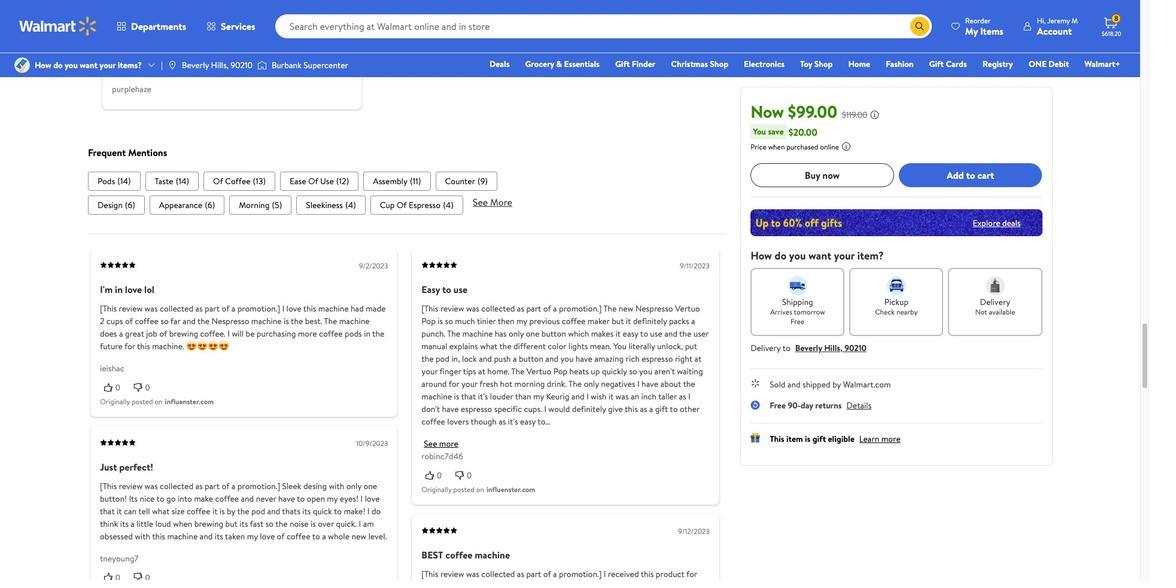 Task type: describe. For each thing, give the bounding box(es) containing it.
wish
[[591, 391, 606, 403]]

1 vertical spatial easy
[[520, 416, 536, 428]]

0 down the ieishac at the left bottom
[[115, 383, 120, 393]]

over
[[318, 518, 334, 530]]

0 vertical spatial it's
[[478, 391, 488, 403]]

drink.
[[547, 378, 567, 390]]

promotion.] for i'm in love lol
[[237, 303, 280, 315]]

was left an
[[615, 391, 629, 403]]

gift finder link
[[610, 57, 661, 71]]

i up purchasing
[[282, 303, 284, 315]]

manual
[[421, 340, 447, 352]]

it left can
[[116, 505, 122, 517]]

toy
[[800, 58, 812, 70]]

i right 'cups.' on the left bottom of page
[[544, 403, 546, 415]]

list item containing taste
[[145, 172, 198, 191]]

sold
[[770, 379, 786, 391]]

0 vertical spatial button
[[541, 328, 566, 340]]

little
[[136, 518, 153, 530]]

great
[[125, 328, 144, 340]]

list item containing cup of espresso
[[370, 196, 463, 215]]

2 (4) from the left
[[443, 199, 453, 211]]

the up maker
[[603, 303, 616, 315]]

|
[[161, 59, 163, 71]]

my up quick
[[327, 493, 338, 505]]

but inside [this review was collected as part of a promotion.] sleek desing with only one button! its nice to go into make coffee and never have to open my eyes! i love that it can tell what size coffee it is by the pod and thats its quick to make! i do think its a little loud when brewing but its fast so the noise is over quick. i am obsessed with this machine and its taken my love of coffee to a whole new level.
[[225, 518, 237, 530]]

am
[[363, 518, 374, 530]]

account
[[1037, 24, 1072, 37]]

and right sold
[[788, 379, 801, 391]]

items
[[980, 24, 1004, 37]]

list item containing sleekiness
[[296, 196, 365, 215]]

to down "arrives"
[[783, 342, 791, 354]]

best coffee machine
[[421, 548, 510, 562]]

deals
[[490, 58, 510, 70]]

packs
[[669, 315, 689, 327]]

job
[[146, 328, 157, 340]]

nespresso inside [this review was collected as part of a promotion.] i love this machine had made 2 cups of coffee so far and the nespresso machine is the best. the machine does a great job of brewing coffee. i will be purchasing more coffee pods in the future for this machine. 😍😍😍😍
[[211, 315, 249, 327]]

1 vertical spatial beverly
[[795, 342, 822, 354]]

collected for just perfect!
[[159, 480, 193, 492]]

1 horizontal spatial gift
[[813, 433, 826, 445]]

as inside [this review was collected as part of a promotion.] i love this machine had made 2 cups of coffee so far and the nespresso machine is the best. the machine does a great job of brewing coffee. i will be purchasing more coffee pods in the future for this machine. 😍😍😍😍
[[195, 303, 202, 315]]

do for how do you want your item?
[[775, 248, 787, 263]]

coffee down best.
[[319, 328, 342, 340]]

and right lock
[[479, 353, 492, 365]]

influenster.com for easy to use
[[486, 484, 535, 495]]

love down the fast
[[260, 530, 275, 542]]

when inside [this review was collected as part of a promotion.] sleek desing with only one button! its nice to go into make coffee and never have to open my eyes! i love that it can tell what size coffee it is by the pod and thats its quick to make! i do think its a little loud when brewing but its fast so the noise is over quick. i am obsessed with this machine and its taken my love of coffee to a whole new level.
[[173, 518, 192, 530]]

0 down robinc7d46
[[437, 471, 442, 481]]

love inside [this review was collected as part of a promotion.] i love this machine had made 2 cups of coffee so far and the nespresso machine is the best. the machine does a great job of brewing coffee. i will be purchasing more coffee pods in the future for this machine. 😍😍😍😍
[[286, 303, 301, 315]]

finger
[[439, 366, 461, 378]]

delivery for to
[[751, 342, 781, 354]]

(14) for taste (14)
[[175, 175, 189, 187]]

and left taken
[[199, 530, 212, 542]]

0 horizontal spatial free
[[770, 400, 786, 412]]

coffee down don't
[[421, 416, 445, 428]]

1 horizontal spatial pop
[[553, 366, 567, 378]]

review for perfect!
[[119, 480, 142, 492]]

1 vertical spatial button
[[519, 353, 543, 365]]

for inside [this review was collected as part of a promotion.] i love this machine had made 2 cups of coffee so far and the nespresso machine is the best. the machine does a great job of brewing coffee. i will be purchasing more coffee pods in the future for this machine. 😍😍😍😍
[[124, 340, 135, 352]]

0 horizontal spatial with
[[135, 530, 150, 542]]

burbank supercenter
[[272, 59, 348, 71]]

1 (4) from the left
[[345, 199, 356, 211]]

than
[[515, 391, 531, 403]]

part for best coffee machine
[[526, 568, 541, 580]]

so inside [this review was collected as part of a promotion.] i love this machine had made 2 cups of coffee so far and the nespresso machine is the best. the machine does a great job of brewing coffee. i will be purchasing more coffee pods in the future for this machine. 😍😍😍😍
[[160, 315, 168, 327]]

services button
[[196, 12, 266, 41]]

to left go
[[156, 493, 164, 505]]

gift for gift cards
[[929, 58, 944, 70]]

the left best.
[[291, 315, 303, 327]]

review for to
[[440, 303, 464, 315]]

frequent mentions
[[88, 146, 167, 159]]

i left will
[[227, 328, 230, 340]]

pod inside [this review was collected as part of a promotion.] the new nespresso vertuo pop is so much tinier then my previous coffee maker but it definitely packs a punch. the machine has only one button which makes it easy to use and the user manual explains what the different color lights mean. you literally unlock, put the pod in, lock and push a button and you have amazing rich espresso right at your finger tips at home. the vertuo pop heats up quickly so you aren't waiting around for your fresh hot morning drink. the only negatives i have about the machine is that it's louder than my keurig and i wish it was an inch taller as i don't have espresso specific cups. i would definitely give this as a gift to other coffee lovers though as it's easy to...
[[435, 353, 449, 365]]

0 horizontal spatial beverly
[[182, 59, 209, 71]]

to right easy
[[442, 283, 451, 296]]

cups.
[[524, 403, 542, 415]]

the up taken
[[237, 505, 249, 517]]

christmas shop
[[671, 58, 729, 70]]

love left the lol
[[125, 283, 142, 296]]

review for in
[[119, 303, 142, 315]]

up
[[591, 366, 600, 378]]

i'm
[[100, 283, 112, 296]]

user
[[693, 328, 708, 340]]

originally posted on influenster.com for i'm in love lol
[[100, 396, 213, 407]]

supercenter
[[304, 59, 348, 71]]

eyes!
[[340, 493, 358, 505]]

home link
[[843, 57, 876, 71]]

its up noise
[[302, 505, 311, 517]]

assembly
[[373, 175, 407, 187]]

by inside [this review was collected as part of a promotion.] sleek desing with only one button! its nice to go into make coffee and never have to open my eyes! i love that it can tell what size coffee it is by the pod and thats its quick to make! i do think its a little loud when brewing but its fast so the noise is over quick. i am obsessed with this machine and its taken my love of coffee to a whole new level.
[[227, 505, 235, 517]]

1 vertical spatial only
[[584, 378, 599, 390]]

i up am
[[367, 505, 369, 517]]

tips
[[463, 366, 476, 378]]

see for see more
[[424, 438, 437, 450]]

beverly hills, 90210
[[182, 59, 253, 71]]

it right the wish
[[608, 391, 613, 403]]

toy shop link
[[795, 57, 838, 71]]

can
[[124, 505, 136, 517]]

1 horizontal spatial it's
[[508, 416, 518, 428]]

0 vertical spatial with
[[329, 480, 344, 492]]

0 vertical spatial hills,
[[211, 59, 229, 71]]

the down the heats
[[568, 378, 582, 390]]

to down taller
[[670, 403, 678, 415]]

9/12/2023
[[678, 526, 709, 536]]

this down job
[[137, 340, 150, 352]]

sleekiness (4)
[[306, 199, 356, 211]]

not
[[975, 307, 987, 317]]

1 horizontal spatial vertuo
[[675, 303, 700, 315]]

the down manual
[[421, 353, 433, 365]]

0 horizontal spatial use
[[453, 283, 467, 296]]

[this review was collected as part of a promotion.] i love this machine had made 2 cups of coffee so far and the nespresso machine is the best. the machine does a great job of brewing coffee. i will be purchasing more coffee pods in the future for this machine. 😍😍😍😍
[[100, 303, 385, 352]]

(12)
[[336, 175, 349, 187]]

that inside [this review was collected as part of a promotion.] sleek desing with only one button! its nice to go into make coffee and never have to open my eyes! i love that it can tell what size coffee it is by the pod and thats its quick to make! i do think its a little loud when brewing but its fast so the noise is over quick. i am obsessed with this machine and its taken my love of coffee to a whole new level.
[[100, 505, 114, 517]]

0 vertical spatial only
[[508, 328, 524, 340]]

and right the keurig
[[571, 391, 584, 403]]

0 vertical spatial 90210
[[231, 59, 253, 71]]

the down waiting
[[683, 378, 695, 390]]

i left the wish
[[586, 391, 589, 403]]

then
[[498, 315, 514, 327]]

only inside [this review was collected as part of a promotion.] sleek desing with only one button! its nice to go into make coffee and never have to open my eyes! i love that it can tell what size coffee it is by the pod and thats its quick to make! i do think its a little loud when brewing but its fast so the noise is over quick. i am obsessed with this machine and its taken my love of coffee to a whole new level.
[[346, 480, 361, 492]]

how do you want your items?
[[35, 59, 142, 71]]

and down never
[[267, 505, 280, 517]]

never
[[256, 493, 276, 505]]

the up push
[[499, 340, 511, 352]]

collected for best coffee machine
[[481, 568, 515, 580]]

waiting
[[677, 366, 703, 378]]

noise
[[289, 518, 308, 530]]

you down rich
[[639, 366, 652, 378]]

this inside [this review was collected as part of a promotion.] i received this product for
[[641, 568, 654, 580]]

to up quick. on the left
[[334, 505, 342, 517]]

appearance
[[159, 199, 202, 211]]

was for love
[[144, 303, 157, 315]]

1 vertical spatial 90210
[[845, 342, 867, 354]]

and down color
[[545, 353, 558, 365]]

explore
[[973, 217, 1001, 229]]

item?
[[857, 248, 884, 263]]

coffee up job
[[135, 315, 158, 327]]

tell
[[138, 505, 150, 517]]

one debit link
[[1023, 57, 1075, 71]]

your left item?
[[834, 248, 855, 263]]

obsessed
[[100, 530, 133, 542]]

the down thats
[[275, 518, 287, 530]]

keurig
[[546, 391, 569, 403]]

so inside [this review was collected as part of a promotion.] sleek desing with only one button! its nice to go into make coffee and never have to open my eyes! i love that it can tell what size coffee it is by the pod and thats its quick to make! i do think its a little loud when brewing but its fast so the noise is over quick. i am obsessed with this machine and its taken my love of coffee to a whole new level.
[[265, 518, 273, 530]]

on for easy to use
[[476, 484, 484, 495]]

price
[[751, 142, 767, 152]]

shop for toy shop
[[814, 58, 833, 70]]

i up other
[[688, 391, 690, 403]]

sold and shipped by walmart.com
[[770, 379, 891, 391]]

day
[[801, 400, 813, 412]]

 image for burbank supercenter
[[257, 59, 267, 71]]

list item containing morning
[[229, 196, 291, 215]]

my up 'cups.' on the left bottom of page
[[533, 391, 544, 403]]

[this for easy
[[421, 303, 438, 315]]

mentions
[[128, 146, 167, 159]]

your down the tips
[[461, 378, 477, 390]]

your left the items?
[[100, 59, 116, 71]]

different
[[513, 340, 546, 352]]

2 horizontal spatial more
[[882, 433, 901, 445]]

0 horizontal spatial in
[[115, 283, 122, 296]]

1 horizontal spatial by
[[833, 379, 841, 391]]

0 horizontal spatial vertuo
[[526, 366, 551, 378]]

8
[[1114, 13, 1119, 23]]

want for item?
[[809, 248, 832, 263]]

best.
[[305, 315, 322, 327]]

quick.
[[336, 518, 357, 530]]

how do you want your item?
[[751, 248, 884, 263]]

1 horizontal spatial at
[[694, 353, 701, 365]]

the up put
[[679, 328, 691, 340]]

list item containing pods
[[88, 172, 140, 191]]

pods (14)
[[97, 175, 131, 187]]

of for ease
[[308, 175, 318, 187]]

its left the fast
[[239, 518, 248, 530]]

0 down job
[[145, 383, 150, 393]]

part for i'm in love lol
[[204, 303, 219, 315]]

i left am
[[359, 518, 361, 530]]

to down over
[[312, 530, 320, 542]]

machine.
[[152, 340, 184, 352]]

desing
[[303, 480, 327, 492]]

$99.00
[[788, 100, 837, 123]]

(6) for design (6)
[[125, 199, 135, 211]]

you inside [this review was collected as part of a promotion.] the new nespresso vertuo pop is so much tinier then my previous coffee maker but it definitely packs a punch. the machine has only one button which makes it easy to use and the user manual explains what the different color lights mean. you literally unlock, put the pod in, lock and push a button and you have amazing rich espresso right at your finger tips at home. the vertuo pop heats up quickly so you aren't waiting around for your fresh hot morning drink. the only negatives i have about the machine is that it's louder than my keurig and i wish it was an inch taller as i don't have espresso specific cups. i would definitely give this as a gift to other coffee lovers though as it's easy to...
[[613, 340, 626, 352]]

maker
[[587, 315, 610, 327]]

will
[[232, 328, 243, 340]]

coffee right best
[[445, 548, 472, 562]]

0 vertical spatial when
[[768, 142, 785, 152]]

my
[[965, 24, 978, 37]]

aren't
[[654, 366, 675, 378]]

gift cards link
[[924, 57, 973, 71]]

search icon image
[[915, 22, 925, 31]]

promotion.] for best coffee machine
[[559, 568, 601, 580]]

want for items?
[[80, 59, 98, 71]]

use inside [this review was collected as part of a promotion.] the new nespresso vertuo pop is so much tinier then my previous coffee maker but it definitely packs a punch. the machine has only one button which makes it easy to use and the user manual explains what the different color lights mean. you literally unlock, put the pod in, lock and push a button and you have amazing rich espresso right at your finger tips at home. the vertuo pop heats up quickly so you aren't waiting around for your fresh hot morning drink. the only negatives i have about the machine is that it's louder than my keurig and i wish it was an inch taller as i don't have espresso specific cups. i would definitely give this as a gift to other coffee lovers though as it's easy to...
[[650, 328, 662, 340]]

was inside [this review was collected as part of a promotion.] sleek desing with only one button! its nice to go into make coffee and never have to open my eyes! i love that it can tell what size coffee it is by the pod and thats its quick to make! i do think its a little loud when brewing but its fast so the noise is over quick. i am obsessed with this machine and its taken my love of coffee to a whole new level.
[[144, 480, 157, 492]]

love up the 'make!'
[[365, 493, 380, 505]]

now
[[751, 100, 784, 123]]

nespresso inside [this review was collected as part of a promotion.] the new nespresso vertuo pop is so much tinier then my previous coffee maker but it definitely packs a punch. the machine has only one button which makes it easy to use and the user manual explains what the different color lights mean. you literally unlock, put the pod in, lock and push a button and you have amazing rich espresso right at your finger tips at home. the vertuo pop heats up quickly so you aren't waiting around for your fresh hot morning drink. the only negatives i have about the machine is that it's louder than my keurig and i wish it was an inch taller as i don't have espresso specific cups. i would definitely give this as a gift to other coffee lovers though as it's easy to...
[[635, 303, 673, 315]]

lock
[[462, 353, 477, 365]]

part for easy to use
[[526, 303, 541, 315]]

see more
[[473, 196, 512, 209]]

1 vertical spatial definitely
[[572, 403, 606, 415]]

for inside [this review was collected as part of a promotion.] i received this product for
[[686, 568, 697, 580]]

this up best.
[[303, 303, 316, 315]]

to up literally
[[640, 328, 648, 340]]

see more
[[424, 438, 458, 450]]

taken
[[225, 530, 245, 542]]

see for see more
[[473, 196, 488, 209]]

was for machine
[[466, 568, 479, 580]]

its down can
[[120, 518, 128, 530]]

loud
[[155, 518, 171, 530]]

use
[[320, 175, 334, 187]]

to left open
[[297, 493, 305, 505]]

1 vertical spatial at
[[478, 366, 485, 378]]

and left never
[[241, 493, 254, 505]]

coffee.
[[200, 328, 225, 340]]

easy
[[421, 283, 440, 296]]

details
[[847, 400, 872, 412]]

think
[[100, 518, 118, 530]]

and up unlock,
[[664, 328, 677, 340]]

you down walmart image at left
[[65, 59, 78, 71]]

you save $20.00
[[753, 125, 818, 139]]

free inside 'shipping arrives tomorrow free'
[[791, 317, 805, 327]]

i right eyes!
[[360, 493, 363, 505]]

it down 'make'
[[212, 505, 217, 517]]

pods
[[344, 328, 362, 340]]

0 vertical spatial espresso
[[641, 353, 673, 365]]

it up literally
[[626, 315, 631, 327]]

design
[[97, 199, 122, 211]]

coffee down noise
[[286, 530, 310, 542]]

intent image for shipping image
[[788, 277, 807, 296]]

0 vertical spatial definitely
[[633, 315, 667, 327]]

walmart+
[[1085, 58, 1121, 70]]

what inside [this review was collected as part of a promotion.] the new nespresso vertuo pop is so much tinier then my previous coffee maker but it definitely packs a punch. the machine has only one button which makes it easy to use and the user manual explains what the different color lights mean. you literally unlock, put the pod in, lock and push a button and you have amazing rich espresso right at your finger tips at home. the vertuo pop heats up quickly so you aren't waiting around for your fresh hot morning drink. the only negatives i have about the machine is that it's louder than my keurig and i wish it was an inch taller as i don't have espresso specific cups. i would definitely give this as a gift to other coffee lovers though as it's easy to...
[[480, 340, 497, 352]]

go
[[166, 493, 175, 505]]

the up coffee.
[[197, 315, 209, 327]]

new inside [this review was collected as part of a promotion.] sleek desing with only one button! its nice to go into make coffee and never have to open my eyes! i love that it can tell what size coffee it is by the pod and thats its quick to make! i do think its a little loud when brewing but its fast so the noise is over quick. i am obsessed with this machine and its taken my love of coffee to a whole new level.
[[351, 530, 366, 542]]

do inside [this review was collected as part of a promotion.] sleek desing with only one button! its nice to go into make coffee and never have to open my eyes! i love that it can tell what size coffee it is by the pod and thats its quick to make! i do think its a little loud when brewing but its fast so the noise is over quick. i am obsessed with this machine and its taken my love of coffee to a whole new level.
[[371, 505, 381, 517]]

learn more about strikethrough prices image
[[870, 110, 880, 120]]

&
[[556, 58, 562, 70]]



Task type: locate. For each thing, give the bounding box(es) containing it.
more right learn
[[882, 433, 901, 445]]

0 horizontal spatial when
[[173, 518, 192, 530]]

i inside [this review was collected as part of a promotion.] i received this product for
[[603, 568, 606, 580]]

0 vertical spatial nespresso
[[635, 303, 673, 315]]

0 vertical spatial delivery
[[980, 296, 1011, 308]]

1 horizontal spatial want
[[809, 248, 832, 263]]

1 horizontal spatial easy
[[623, 328, 638, 340]]

do up am
[[371, 505, 381, 517]]

lol
[[144, 283, 154, 296]]

brewing inside [this review was collected as part of a promotion.] i love this machine had made 2 cups of coffee so far and the nespresso machine is the best. the machine does a great job of brewing coffee. i will be purchasing more coffee pods in the future for this machine. 😍😍😍😍
[[169, 328, 198, 340]]

part inside [this review was collected as part of a promotion.] i received this product for
[[526, 568, 541, 580]]

(9)
[[477, 175, 488, 187]]

use
[[453, 283, 467, 296], [650, 328, 662, 340]]

the up hot
[[511, 366, 524, 378]]

 image
[[168, 60, 177, 70]]

legal information image
[[842, 142, 851, 151]]

originally posted on influenster.com down robinc7d46
[[421, 484, 535, 495]]

you up intent image for shipping
[[789, 248, 806, 263]]

list item up the morning
[[203, 172, 275, 191]]

how for how do you want your items?
[[35, 59, 51, 71]]

 image for how do you want your items?
[[14, 57, 30, 73]]

0 vertical spatial originally
[[100, 396, 130, 407]]

promotion.] inside [this review was collected as part of a promotion.] i received this product for
[[559, 568, 601, 580]]

Search search field
[[275, 14, 932, 38]]

part for just perfect!
[[204, 480, 219, 492]]

do down walmart image at left
[[53, 59, 63, 71]]

just
[[100, 460, 117, 474]]

review down best coffee machine
[[440, 568, 464, 580]]

so down rich
[[629, 366, 637, 378]]

influenster.com for i'm in love lol
[[165, 396, 213, 407]]

0 vertical spatial brewing
[[169, 328, 198, 340]]

hills, down services dropdown button
[[211, 59, 229, 71]]

0 horizontal spatial pod
[[251, 505, 265, 517]]

list item containing design
[[88, 196, 144, 215]]

1 vertical spatial it's
[[508, 416, 518, 428]]

this inside [this review was collected as part of a promotion.] the new nespresso vertuo pop is so much tinier then my previous coffee maker but it definitely packs a punch. the machine has only one button which makes it easy to use and the user manual explains what the different color lights mean. you literally unlock, put the pod in, lock and push a button and you have amazing rich espresso right at your finger tips at home. the vertuo pop heats up quickly so you aren't waiting around for your fresh hot morning drink. the only negatives i have about the machine is that it's louder than my keurig and i wish it was an inch taller as i don't have espresso specific cups. i would definitely give this as a gift to other coffee lovers though as it's easy to...
[[625, 403, 638, 415]]

your
[[100, 59, 116, 71], [834, 248, 855, 263], [421, 366, 438, 378], [461, 378, 477, 390]]

essentials
[[564, 58, 600, 70]]

0 horizontal spatial new
[[351, 530, 366, 542]]

list item up design (6)
[[88, 172, 140, 191]]

it's down 'specific'
[[508, 416, 518, 428]]

1 vertical spatial that
[[100, 505, 114, 517]]

0 horizontal spatial influenster.com
[[165, 396, 213, 407]]

1 vertical spatial originally posted on influenster.com
[[421, 484, 535, 495]]

is inside [this review was collected as part of a promotion.] i love this machine had made 2 cups of coffee so far and the nespresso machine is the best. the machine does a great job of brewing coffee. i will be purchasing more coffee pods in the future for this machine. 😍😍😍😍
[[283, 315, 289, 327]]

my down the fast
[[247, 530, 258, 542]]

the inside [this review was collected as part of a promotion.] i love this machine had made 2 cups of coffee so far and the nespresso machine is the best. the machine does a great job of brewing coffee. i will be purchasing more coffee pods in the future for this machine. 😍😍😍😍
[[324, 315, 337, 327]]

pods
[[97, 175, 115, 187]]

delivery for not
[[980, 296, 1011, 308]]

by right the "shipped"
[[833, 379, 841, 391]]

list item containing appearance
[[149, 196, 224, 215]]

you up price
[[753, 126, 766, 138]]

1 horizontal spatial more
[[439, 438, 458, 450]]

[this review was collected as part of a promotion.] i received this product for
[[421, 568, 706, 581]]

in inside [this review was collected as part of a promotion.] i love this machine had made 2 cups of coffee so far and the nespresso machine is the best. the machine does a great job of brewing coffee. i will be purchasing more coffee pods in the future for this machine. 😍😍😍😍
[[364, 328, 370, 340]]

but inside [this review was collected as part of a promotion.] the new nespresso vertuo pop is so much tinier then my previous coffee maker but it definitely packs a punch. the machine has only one button which makes it easy to use and the user manual explains what the different color lights mean. you literally unlock, put the pod in, lock and push a button and you have amazing rich espresso right at your finger tips at home. the vertuo pop heats up quickly so you aren't waiting around for your fresh hot morning drink. the only negatives i have about the machine is that it's louder than my keurig and i wish it was an inch taller as i don't have espresso specific cups. i would definitely give this as a gift to other coffee lovers though as it's easy to...
[[612, 315, 624, 327]]

list containing pods
[[88, 172, 726, 191]]

0 vertical spatial pop
[[421, 315, 435, 327]]

list item containing of coffee
[[203, 172, 275, 191]]

previous
[[529, 315, 560, 327]]

have
[[575, 353, 592, 365], [641, 378, 658, 390], [442, 403, 459, 415], [278, 493, 295, 505]]

1 horizontal spatial with
[[329, 480, 344, 492]]

posted
[[131, 396, 153, 407], [453, 484, 474, 495]]

0 horizontal spatial but
[[225, 518, 237, 530]]

0 vertical spatial gift
[[655, 403, 668, 415]]

review inside [this review was collected as part of a promotion.] i received this product for
[[440, 568, 464, 580]]

[this inside [this review was collected as part of a promotion.] i love this machine had made 2 cups of coffee so far and the nespresso machine is the best. the machine does a great job of brewing coffee. i will be purchasing more coffee pods in the future for this machine. 😍😍😍😍
[[100, 303, 117, 315]]

2 horizontal spatial only
[[584, 378, 599, 390]]

collected up go
[[159, 480, 193, 492]]

button up color
[[541, 328, 566, 340]]

that up think
[[100, 505, 114, 517]]

coffee up 'which'
[[562, 315, 585, 327]]

0 horizontal spatial one
[[363, 480, 377, 492]]

1 vertical spatial when
[[173, 518, 192, 530]]

available
[[989, 307, 1015, 317]]

taste
[[154, 175, 173, 187]]

new inside [this review was collected as part of a promotion.] the new nespresso vertuo pop is so much tinier then my previous coffee maker but it definitely packs a punch. the machine has only one button which makes it easy to use and the user manual explains what the different color lights mean. you literally unlock, put the pod in, lock and push a button and you have amazing rich espresso right at your finger tips at home. the vertuo pop heats up quickly so you aren't waiting around for your fresh hot morning drink. the only negatives i have about the machine is that it's louder than my keurig and i wish it was an inch taller as i don't have espresso specific cups. i would definitely give this as a gift to other coffee lovers though as it's easy to...
[[618, 303, 633, 315]]

pop up the drink.
[[553, 366, 567, 378]]

(5)
[[272, 199, 282, 211]]

brewing down far
[[169, 328, 198, 340]]

would
[[548, 403, 570, 415]]

online
[[820, 142, 839, 152]]

delivery up sold
[[751, 342, 781, 354]]

counter
[[445, 175, 475, 187]]

that inside [this review was collected as part of a promotion.] the new nespresso vertuo pop is so much tinier then my previous coffee maker but it definitely packs a punch. the machine has only one button which makes it easy to use and the user manual explains what the different color lights mean. you literally unlock, put the pod in, lock and push a button and you have amazing rich espresso right at your finger tips at home. the vertuo pop heats up quickly so you aren't waiting around for your fresh hot morning drink. the only negatives i have about the machine is that it's louder than my keurig and i wish it was an inch taller as i don't have espresso specific cups. i would definitely give this as a gift to other coffee lovers though as it's easy to...
[[461, 391, 476, 403]]

brewing inside [this review was collected as part of a promotion.] sleek desing with only one button! its nice to go into make coffee and never have to open my eyes! i love that it can tell what size coffee it is by the pod and thats its quick to make! i do think its a little loud when brewing but its fast so the noise is over quick. i am obsessed with this machine and its taken my love of coffee to a whole new level.
[[194, 518, 223, 530]]

your up around
[[421, 366, 438, 378]]

one
[[526, 328, 539, 340], [363, 480, 377, 492]]

finder
[[632, 58, 656, 70]]

walmart image
[[19, 17, 97, 36]]

1 vertical spatial want
[[809, 248, 832, 263]]

see inside see more list
[[473, 196, 488, 209]]

easy
[[623, 328, 638, 340], [520, 416, 536, 428]]

1 vertical spatial pop
[[553, 366, 567, 378]]

collected up far
[[159, 303, 193, 315]]

1 vertical spatial do
[[775, 248, 787, 263]]

1 horizontal spatial pod
[[435, 353, 449, 365]]

promotion.] left received
[[559, 568, 601, 580]]

reorder
[[965, 15, 991, 25]]

future
[[100, 340, 122, 352]]

how down walmart image at left
[[35, 59, 51, 71]]

0 horizontal spatial gift
[[655, 403, 668, 415]]

0 horizontal spatial more
[[298, 328, 317, 340]]

list item containing counter
[[435, 172, 497, 191]]

originally posted on influenster.com for easy to use
[[421, 484, 535, 495]]

explore deals link
[[968, 212, 1026, 234]]

was up the nice
[[144, 480, 157, 492]]

0 horizontal spatial definitely
[[572, 403, 606, 415]]

2 (6) from the left
[[204, 199, 215, 211]]

promotion.] up maker
[[559, 303, 601, 315]]

collected inside [this review was collected as part of a promotion.] i received this product for
[[481, 568, 515, 580]]

was inside [this review was collected as part of a promotion.] i received this product for
[[466, 568, 479, 580]]

one inside [this review was collected as part of a promotion.] the new nespresso vertuo pop is so much tinier then my previous coffee maker but it definitely packs a punch. the machine has only one button which makes it easy to use and the user manual explains what the different color lights mean. you literally unlock, put the pod in, lock and push a button and you have amazing rich espresso right at your finger tips at home. the vertuo pop heats up quickly so you aren't waiting around for your fresh hot morning drink. the only negatives i have about the machine is that it's louder than my keurig and i wish it was an inch taller as i don't have espresso specific cups. i would definitely give this as a gift to other coffee lovers though as it's easy to...
[[526, 328, 539, 340]]

8 $618.20
[[1102, 13, 1122, 38]]

1 horizontal spatial on
[[476, 484, 484, 495]]

1 horizontal spatial (14)
[[175, 175, 189, 187]]

what down has
[[480, 340, 497, 352]]

list item
[[88, 172, 140, 191], [145, 172, 198, 191], [203, 172, 275, 191], [280, 172, 358, 191], [363, 172, 430, 191], [435, 172, 497, 191], [88, 196, 144, 215], [149, 196, 224, 215], [229, 196, 291, 215], [296, 196, 365, 215], [370, 196, 463, 215]]

1 horizontal spatial in
[[364, 328, 370, 340]]

nearby
[[897, 307, 918, 317]]

home
[[848, 58, 870, 70]]

gift inside [this review was collected as part of a promotion.] the new nespresso vertuo pop is so much tinier then my previous coffee maker but it definitely packs a punch. the machine has only one button which makes it easy to use and the user manual explains what the different color lights mean. you literally unlock, put the pod in, lock and push a button and you have amazing rich espresso right at your finger tips at home. the vertuo pop heats up quickly so you aren't waiting around for your fresh hot morning drink. the only negatives i have about the machine is that it's louder than my keurig and i wish it was an inch taller as i don't have espresso specific cups. i would definitely give this as a gift to other coffee lovers though as it's easy to...
[[655, 403, 668, 415]]

with down little on the bottom of the page
[[135, 530, 150, 542]]

hills,
[[211, 59, 229, 71], [824, 342, 843, 354]]

0 vertical spatial in
[[115, 283, 122, 296]]

(13)
[[253, 175, 265, 187]]

1 shop from the left
[[710, 58, 729, 70]]

push
[[494, 353, 511, 365]]

1 horizontal spatial that
[[461, 391, 476, 403]]

coffee down 'make'
[[186, 505, 210, 517]]

only up eyes!
[[346, 480, 361, 492]]

so left far
[[160, 315, 168, 327]]

cup
[[380, 199, 394, 211]]

best
[[421, 548, 443, 562]]

1 horizontal spatial beverly
[[795, 342, 822, 354]]

more up robinc7d46
[[439, 438, 458, 450]]

1 horizontal spatial you
[[753, 126, 766, 138]]

was for use
[[466, 303, 479, 315]]

1 horizontal spatial of
[[308, 175, 318, 187]]

but
[[612, 315, 624, 327], [225, 518, 237, 530]]

[this for just
[[100, 480, 117, 492]]

more down best.
[[298, 328, 317, 340]]

list
[[88, 172, 726, 191]]

1 horizontal spatial hills,
[[824, 342, 843, 354]]

you down color
[[560, 353, 573, 365]]

of coffee (13)
[[213, 175, 265, 187]]

0 horizontal spatial it's
[[478, 391, 488, 403]]

fashion
[[886, 58, 914, 70]]

1 (6) from the left
[[125, 199, 135, 211]]

0 vertical spatial free
[[791, 317, 805, 327]]

list item up appearance
[[145, 172, 198, 191]]

list item containing ease of use
[[280, 172, 358, 191]]

0 vertical spatial for
[[124, 340, 135, 352]]

0 horizontal spatial originally posted on influenster.com
[[100, 396, 213, 407]]

1 horizontal spatial gift
[[929, 58, 944, 70]]

0 vertical spatial do
[[53, 59, 63, 71]]

1 vertical spatial hills,
[[824, 342, 843, 354]]

so left much
[[445, 315, 453, 327]]

0 vertical spatial pod
[[435, 353, 449, 365]]

to left cart
[[966, 169, 975, 182]]

purchased
[[787, 142, 818, 152]]

list item containing assembly
[[363, 172, 430, 191]]

0 horizontal spatial delivery
[[751, 342, 781, 354]]

1 vertical spatial see
[[424, 438, 437, 450]]

intent image for delivery image
[[986, 277, 1005, 296]]

1 horizontal spatial what
[[480, 340, 497, 352]]

delivery inside delivery not available
[[980, 296, 1011, 308]]

christmas
[[671, 58, 708, 70]]

pop up punch.
[[421, 315, 435, 327]]

1 (14) from the left
[[117, 175, 131, 187]]

Walmart Site-Wide search field
[[275, 14, 932, 38]]

collected
[[159, 303, 193, 315], [481, 303, 515, 315], [159, 480, 193, 492], [481, 568, 515, 580]]

review inside [this review was collected as part of a promotion.] sleek desing with only one button! its nice to go into make coffee and never have to open my eyes! i love that it can tell what size coffee it is by the pod and thats its quick to make! i do think its a little loud when brewing but its fast so the noise is over quick. i am obsessed with this machine and its taken my love of coffee to a whole new level.
[[119, 480, 142, 492]]

originally for i'm
[[100, 396, 130, 407]]

collected inside [this review was collected as part of a promotion.] sleek desing with only one button! its nice to go into make coffee and never have to open my eyes! i love that it can tell what size coffee it is by the pod and thats its quick to make! i do think its a little loud when brewing but its fast so the noise is over quick. i am obsessed with this machine and its taken my love of coffee to a whole new level.
[[159, 480, 193, 492]]

0 vertical spatial how
[[35, 59, 51, 71]]

2 (14) from the left
[[175, 175, 189, 187]]

do for how do you want your items?
[[53, 59, 63, 71]]

inch
[[641, 391, 656, 403]]

on for i'm in love lol
[[154, 396, 162, 407]]

0 vertical spatial but
[[612, 315, 624, 327]]

10/9/2023
[[356, 438, 388, 448]]

2 gift from the left
[[929, 58, 944, 70]]

0 down the lovers
[[467, 471, 471, 481]]

posted for use
[[453, 484, 474, 495]]

hot
[[500, 378, 512, 390]]

the
[[197, 315, 209, 327], [291, 315, 303, 327], [372, 328, 384, 340], [679, 328, 691, 340], [499, 340, 511, 352], [421, 353, 433, 365], [683, 378, 695, 390], [237, 505, 249, 517], [275, 518, 287, 530]]

more
[[298, 328, 317, 340], [882, 433, 901, 445], [439, 438, 458, 450]]

0 horizontal spatial of
[[213, 175, 223, 187]]

(14) for pods (14)
[[117, 175, 131, 187]]

i up an
[[637, 378, 639, 390]]

you inside 'you save $20.00'
[[753, 126, 766, 138]]

collected for i'm in love lol
[[159, 303, 193, 315]]

(6) for appearance (6)
[[204, 199, 215, 211]]

at right right
[[694, 353, 701, 365]]

to inside the 'add to cart' button
[[966, 169, 975, 182]]

this item is gift eligible learn more
[[770, 433, 901, 445]]

what inside [this review was collected as part of a promotion.] sleek desing with only one button! its nice to go into make coffee and never have to open my eyes! i love that it can tell what size coffee it is by the pod and thats its quick to make! i do think its a little loud when brewing but its fast so the noise is over quick. i am obsessed with this machine and its taken my love of coffee to a whole new level.
[[152, 505, 169, 517]]

promotion.] for easy to use
[[559, 303, 601, 315]]

 image
[[14, 57, 30, 73], [257, 59, 267, 71]]

beverly right | at top
[[182, 59, 209, 71]]

1 horizontal spatial posted
[[453, 484, 474, 495]]

(6) right design
[[125, 199, 135, 211]]

gift
[[655, 403, 668, 415], [813, 433, 826, 445]]

gift for gift finder
[[615, 58, 630, 70]]

list item down the 'taste (14)'
[[149, 196, 224, 215]]

as inside [this review was collected as part of a promotion.] sleek desing with only one button! its nice to go into make coffee and never have to open my eyes! i love that it can tell what size coffee it is by the pod and thats its quick to make! i do think its a little loud when brewing but its fast so the noise is over quick. i am obsessed with this machine and its taken my love of coffee to a whole new level.
[[195, 480, 202, 492]]

[this review was collected as part of a promotion.] the new nespresso vertuo pop is so much tinier then my previous coffee maker but it definitely packs a punch. the machine has only one button which makes it easy to use and the user manual explains what the different color lights mean. you literally unlock, put the pod in, lock and push a button and you have amazing rich espresso right at your finger tips at home. the vertuo pop heats up quickly so you aren't waiting around for your fresh hot morning drink. the only negatives i have about the machine is that it's louder than my keurig and i wish it was an inch taller as i don't have espresso specific cups. i would definitely give this as a gift to other coffee lovers though as it's easy to...
[[421, 303, 708, 428]]

have up inch
[[641, 378, 658, 390]]

beverly
[[182, 59, 209, 71], [795, 342, 822, 354]]

promotion.] for just perfect!
[[237, 480, 280, 492]]

walmart+ link
[[1079, 57, 1126, 71]]

fashion link
[[881, 57, 919, 71]]

up to sixty percent off deals. shop now. image
[[751, 209, 1042, 236]]

collected inside [this review was collected as part of a promotion.] i love this machine had made 2 cups of coffee so far and the nespresso machine is the best. the machine does a great job of brewing coffee. i will be purchasing more coffee pods in the future for this machine. 😍😍😍😍
[[159, 303, 193, 315]]

0 vertical spatial what
[[480, 340, 497, 352]]

2 vertical spatial do
[[371, 505, 381, 517]]

shop inside "link"
[[814, 58, 833, 70]]

part inside [this review was collected as part of a promotion.] sleek desing with only one button! its nice to go into make coffee and never have to open my eyes! i love that it can tell what size coffee it is by the pod and thats its quick to make! i do think its a little loud when brewing but its fast so the noise is over quick. i am obsessed with this machine and its taken my love of coffee to a whole new level.
[[204, 480, 219, 492]]

was down the lol
[[144, 303, 157, 315]]

1 horizontal spatial espresso
[[641, 353, 673, 365]]

0 horizontal spatial that
[[100, 505, 114, 517]]

2 vertical spatial for
[[686, 568, 697, 580]]

the up the explains
[[447, 328, 460, 340]]

explains
[[449, 340, 478, 352]]

ease
[[289, 175, 306, 187]]

reorder my items
[[965, 15, 1004, 37]]

for inside [this review was collected as part of a promotion.] the new nespresso vertuo pop is so much tinier then my previous coffee maker but it definitely packs a punch. the machine has only one button which makes it easy to use and the user manual explains what the different color lights mean. you literally unlock, put the pod in, lock and push a button and you have amazing rich espresso right at your finger tips at home. the vertuo pop heats up quickly so you aren't waiting around for your fresh hot morning drink. the only negatives i have about the machine is that it's louder than my keurig and i wish it was an inch taller as i don't have espresso specific cups. i would definitely give this as a gift to other coffee lovers though as it's easy to...
[[448, 378, 459, 390]]

1 horizontal spatial do
[[371, 505, 381, 517]]

1 gift from the left
[[615, 58, 630, 70]]

pod left in,
[[435, 353, 449, 365]]

originally for easy
[[421, 484, 451, 495]]

my right then
[[516, 315, 527, 327]]

vertuo up the "packs"
[[675, 303, 700, 315]]

1 vertical spatial vertuo
[[526, 366, 551, 378]]

1 vertical spatial on
[[476, 484, 484, 495]]

collected up then
[[481, 303, 515, 315]]

one inside [this review was collected as part of a promotion.] sleek desing with only one button! its nice to go into make coffee and never have to open my eyes! i love that it can tell what size coffee it is by the pod and thats its quick to make! i do think its a little loud when brewing but its fast so the noise is over quick. i am obsessed with this machine and its taken my love of coffee to a whole new level.
[[363, 480, 377, 492]]

of inside [this review was collected as part of a promotion.] i received this product for
[[543, 568, 551, 580]]

and inside [this review was collected as part of a promotion.] i love this machine had made 2 cups of coffee so far and the nespresso machine is the best. the machine does a great job of brewing coffee. i will be purchasing more coffee pods in the future for this machine. 😍😍😍😍
[[182, 315, 195, 327]]

part inside [this review was collected as part of a promotion.] i love this machine had made 2 cups of coffee so far and the nespresso machine is the best. the machine does a great job of brewing coffee. i will be purchasing more coffee pods in the future for this machine. 😍😍😍😍
[[204, 303, 219, 315]]

review inside [this review was collected as part of a promotion.] i love this machine had made 2 cups of coffee so far and the nespresso machine is the best. the machine does a great job of brewing coffee. i will be purchasing more coffee pods in the future for this machine. 😍😍😍😍
[[119, 303, 142, 315]]

see more button
[[424, 438, 458, 450]]

amazing
[[594, 353, 624, 365]]

0 vertical spatial at
[[694, 353, 701, 365]]

of inside [this review was collected as part of a promotion.] the new nespresso vertuo pop is so much tinier then my previous coffee maker but it definitely packs a punch. the machine has only one button which makes it easy to use and the user manual explains what the different color lights mean. you literally unlock, put the pod in, lock and push a button and you have amazing rich espresso right at your finger tips at home. the vertuo pop heats up quickly so you aren't waiting around for your fresh hot morning drink. the only negatives i have about the machine is that it's louder than my keurig and i wish it was an inch taller as i don't have espresso specific cups. i would definitely give this as a gift to other coffee lovers though as it's easy to...
[[543, 303, 551, 315]]

$20.00
[[789, 125, 818, 139]]

it right the makes
[[615, 328, 621, 340]]

was down best coffee machine
[[466, 568, 479, 580]]

tneyoung7
[[100, 553, 138, 565]]

1 horizontal spatial shop
[[814, 58, 833, 70]]

promotion.] inside [this review was collected as part of a promotion.] sleek desing with only one button! its nice to go into make coffee and never have to open my eyes! i love that it can tell what size coffee it is by the pod and thats its quick to make! i do think its a little loud when brewing but its fast so the noise is over quick. i am obsessed with this machine and its taken my love of coffee to a whole new level.
[[237, 480, 280, 492]]

promotion.] inside [this review was collected as part of a promotion.] the new nespresso vertuo pop is so much tinier then my previous coffee maker but it definitely packs a punch. the machine has only one button which makes it easy to use and the user manual explains what the different color lights mean. you literally unlock, put the pod in, lock and push a button and you have amazing rich espresso right at your finger tips at home. the vertuo pop heats up quickly so you aren't waiting around for your fresh hot morning drink. the only negatives i have about the machine is that it's louder than my keurig and i wish it was an inch taller as i don't have espresso specific cups. i would definitely give this as a gift to other coffee lovers though as it's easy to...
[[559, 303, 601, 315]]

fast
[[250, 518, 263, 530]]

machine inside [this review was collected as part of a promotion.] sleek desing with only one button! its nice to go into make coffee and never have to open my eyes! i love that it can tell what size coffee it is by the pod and thats its quick to make! i do think its a little loud when brewing but its fast so the noise is over quick. i am obsessed with this machine and its taken my love of coffee to a whole new level.
[[167, 530, 197, 542]]

registry link
[[977, 57, 1019, 71]]

0 horizontal spatial nespresso
[[211, 315, 249, 327]]

1 horizontal spatial (4)
[[443, 199, 453, 211]]

when down save
[[768, 142, 785, 152]]

more inside [this review was collected as part of a promotion.] i love this machine had made 2 cups of coffee so far and the nespresso machine is the best. the machine does a great job of brewing coffee. i will be purchasing more coffee pods in the future for this machine. 😍😍😍😍
[[298, 328, 317, 340]]

0 horizontal spatial originally
[[100, 396, 130, 407]]

in right pods
[[364, 328, 370, 340]]

promotion.]
[[237, 303, 280, 315], [559, 303, 601, 315], [237, 480, 280, 492], [559, 568, 601, 580]]

buy now
[[805, 169, 840, 182]]

counter (9)
[[445, 175, 488, 187]]

2 shop from the left
[[814, 58, 833, 70]]

how for how do you want your item?
[[751, 248, 772, 263]]

a inside [this review was collected as part of a promotion.] i received this product for
[[553, 568, 557, 580]]

0 horizontal spatial at
[[478, 366, 485, 378]]

1 vertical spatial in
[[364, 328, 370, 340]]

[this up button!
[[100, 480, 117, 492]]

see
[[473, 196, 488, 209], [424, 438, 437, 450]]

[this inside [this review was collected as part of a promotion.] sleek desing with only one button! its nice to go into make coffee and never have to open my eyes! i love that it can tell what size coffee it is by the pod and thats its quick to make! i do think its a little loud when brewing but its fast so the noise is over quick. i am obsessed with this machine and its taken my love of coffee to a whole new level.
[[100, 480, 117, 492]]

influenster.com
[[165, 396, 213, 407], [486, 484, 535, 495]]

posted for love
[[131, 396, 153, 407]]

add to cart
[[947, 169, 994, 182]]

review for coffee
[[440, 568, 464, 580]]

review inside [this review was collected as part of a promotion.] the new nespresso vertuo pop is so much tinier then my previous coffee maker but it definitely packs a punch. the machine has only one button which makes it easy to use and the user manual explains what the different color lights mean. you literally unlock, put the pod in, lock and push a button and you have amazing rich espresso right at your finger tips at home. the vertuo pop heats up quickly so you aren't waiting around for your fresh hot morning drink. the only negatives i have about the machine is that it's louder than my keurig and i wish it was an inch taller as i don't have espresso specific cups. i would definitely give this as a gift to other coffee lovers though as it's easy to...
[[440, 303, 464, 315]]

(14) right taste
[[175, 175, 189, 187]]

this
[[303, 303, 316, 315], [137, 340, 150, 352], [625, 403, 638, 415], [152, 530, 165, 542], [641, 568, 654, 580]]

gift inside "link"
[[929, 58, 944, 70]]

brewing down 'make'
[[194, 518, 223, 530]]

free down shipping
[[791, 317, 805, 327]]

0 vertical spatial want
[[80, 59, 98, 71]]

gifting made easy image
[[751, 433, 760, 443]]

of
[[221, 303, 229, 315], [543, 303, 551, 315], [125, 315, 133, 327], [159, 328, 167, 340], [221, 480, 229, 492], [277, 530, 284, 542], [543, 568, 551, 580]]

see more list
[[88, 196, 726, 215]]

was inside [this review was collected as part of a promotion.] i love this machine had made 2 cups of coffee so far and the nespresso machine is the best. the machine does a great job of brewing coffee. i will be purchasing more coffee pods in the future for this machine. 😍😍😍😍
[[144, 303, 157, 315]]

1 vertical spatial brewing
[[194, 518, 223, 530]]

(6) right appearance
[[204, 199, 215, 211]]

collected for easy to use
[[481, 303, 515, 315]]

new up literally
[[618, 303, 633, 315]]

intent image for pickup image
[[887, 277, 906, 296]]

this inside [this review was collected as part of a promotion.] sleek desing with only one button! its nice to go into make coffee and never have to open my eyes! i love that it can tell what size coffee it is by the pod and thats its quick to make! i do think its a little loud when brewing but its fast so the noise is over quick. i am obsessed with this machine and its taken my love of coffee to a whole new level.
[[152, 530, 165, 542]]

[this for best
[[421, 568, 438, 580]]

one up the 'make!'
[[363, 480, 377, 492]]

1 horizontal spatial definitely
[[633, 315, 667, 327]]

received
[[608, 568, 639, 580]]

add to cart button
[[899, 163, 1042, 187]]

into
[[177, 493, 192, 505]]

shop for christmas shop
[[710, 58, 729, 70]]

1 horizontal spatial originally posted on influenster.com
[[421, 484, 535, 495]]

it
[[626, 315, 631, 327], [615, 328, 621, 340], [608, 391, 613, 403], [116, 505, 122, 517], [212, 505, 217, 517]]

promotion.] inside [this review was collected as part of a promotion.] i love this machine had made 2 cups of coffee so far and the nespresso machine is the best. the machine does a great job of brewing coffee. i will be purchasing more coffee pods in the future for this machine. 😍😍😍😍
[[237, 303, 280, 315]]

sleek
[[282, 480, 301, 492]]

0 horizontal spatial (6)
[[125, 199, 135, 211]]

have inside [this review was collected as part of a promotion.] sleek desing with only one button! its nice to go into make coffee and never have to open my eyes! i love that it can tell what size coffee it is by the pod and thats its quick to make! i do think its a little loud when brewing but its fast so the noise is over quick. i am obsessed with this machine and its taken my love of coffee to a whole new level.
[[278, 493, 295, 505]]

product
[[656, 568, 684, 580]]

0 horizontal spatial what
[[152, 505, 169, 517]]

pod inside [this review was collected as part of a promotion.] sleek desing with only one button! its nice to go into make coffee and never have to open my eyes! i love that it can tell what size coffee it is by the pod and thats its quick to make! i do think its a little loud when brewing but its fast so the noise is over quick. i am obsessed with this machine and its taken my love of coffee to a whole new level.
[[251, 505, 265, 517]]

0 vertical spatial you
[[753, 126, 766, 138]]

list item up sleekiness
[[280, 172, 358, 191]]

part inside [this review was collected as part of a promotion.] the new nespresso vertuo pop is so much tinier then my previous coffee maker but it definitely packs a punch. the machine has only one button which makes it easy to use and the user manual explains what the different color lights mean. you literally unlock, put the pod in, lock and push a button and you have amazing rich espresso right at your finger tips at home. the vertuo pop heats up quickly so you aren't waiting around for your fresh hot morning drink. the only negatives i have about the machine is that it's louder than my keurig and i wish it was an inch taller as i don't have espresso specific cups. i would definitely give this as a gift to other coffee lovers though as it's easy to...
[[526, 303, 541, 315]]

one debit
[[1029, 58, 1069, 70]]

departments button
[[107, 12, 196, 41]]

for down finger
[[448, 378, 459, 390]]

one
[[1029, 58, 1047, 70]]

in right i'm
[[115, 283, 122, 296]]

0 horizontal spatial (14)
[[117, 175, 131, 187]]

as inside [this review was collected as part of a promotion.] i received this product for
[[517, 568, 524, 580]]

[this inside [this review was collected as part of a promotion.] the new nespresso vertuo pop is so much tinier then my previous coffee maker but it definitely packs a punch. the machine has only one button which makes it easy to use and the user manual explains what the different color lights mean. you literally unlock, put the pod in, lock and push a button and you have amazing rich espresso right at your finger tips at home. the vertuo pop heats up quickly so you aren't waiting around for your fresh hot morning drink. the only negatives i have about the machine is that it's louder than my keurig and i wish it was an inch taller as i don't have espresso specific cups. i would definitely give this as a gift to other coffee lovers though as it's easy to...
[[421, 303, 438, 315]]

it's down fresh
[[478, 391, 488, 403]]

the right pods
[[372, 328, 384, 340]]

1 vertical spatial influenster.com
[[486, 484, 535, 495]]

shipped
[[803, 379, 831, 391]]

0 vertical spatial easy
[[623, 328, 638, 340]]

[this inside [this review was collected as part of a promotion.] i received this product for
[[421, 568, 438, 580]]

1 vertical spatial espresso
[[461, 403, 492, 415]]

how up "arrives"
[[751, 248, 772, 263]]

collected inside [this review was collected as part of a promotion.] the new nespresso vertuo pop is so much tinier then my previous coffee maker but it definitely packs a punch. the machine has only one button which makes it easy to use and the user manual explains what the different color lights mean. you literally unlock, put the pod in, lock and push a button and you have amazing rich espresso right at your finger tips at home. the vertuo pop heats up quickly so you aren't waiting around for your fresh hot morning drink. the only negatives i have about the machine is that it's louder than my keurig and i wish it was an inch taller as i don't have espresso specific cups. i would definitely give this as a gift to other coffee lovers though as it's easy to...
[[481, 303, 515, 315]]

of for cup
[[396, 199, 407, 211]]

0 horizontal spatial how
[[35, 59, 51, 71]]

1 vertical spatial what
[[152, 505, 169, 517]]

90210 up walmart.com
[[845, 342, 867, 354]]

of inside see more list
[[396, 199, 407, 211]]

color
[[548, 340, 566, 352]]

coffee right 'make'
[[215, 493, 239, 505]]

grocery
[[525, 58, 554, 70]]

was
[[144, 303, 157, 315], [466, 303, 479, 315], [615, 391, 629, 403], [144, 480, 157, 492], [466, 568, 479, 580]]

be
[[245, 328, 254, 340]]

1 horizontal spatial delivery
[[980, 296, 1011, 308]]

1 vertical spatial how
[[751, 248, 772, 263]]

with
[[329, 480, 344, 492], [135, 530, 150, 542]]

1 horizontal spatial influenster.com
[[486, 484, 535, 495]]

1 vertical spatial posted
[[453, 484, 474, 495]]

list item up 'cup'
[[363, 172, 430, 191]]

definitely down the wish
[[572, 403, 606, 415]]

[this for i'm
[[100, 303, 117, 315]]

0 vertical spatial new
[[618, 303, 633, 315]]

have up the lovers
[[442, 403, 459, 415]]

0 horizontal spatial for
[[124, 340, 135, 352]]

0 vertical spatial see
[[473, 196, 488, 209]]

review up much
[[440, 303, 464, 315]]

2 horizontal spatial of
[[396, 199, 407, 211]]

debit
[[1049, 58, 1069, 70]]

definitely
[[633, 315, 667, 327], [572, 403, 606, 415]]

have up the heats
[[575, 353, 592, 365]]

about
[[660, 378, 681, 390]]

0 vertical spatial one
[[526, 328, 539, 340]]

gift
[[615, 58, 630, 70], [929, 58, 944, 70]]

its left taken
[[214, 530, 223, 542]]

deals
[[1003, 217, 1021, 229]]

review up 'its'
[[119, 480, 142, 492]]



Task type: vqa. For each thing, say whether or not it's contained in the screenshot.
Protection, Home, & Tech
no



